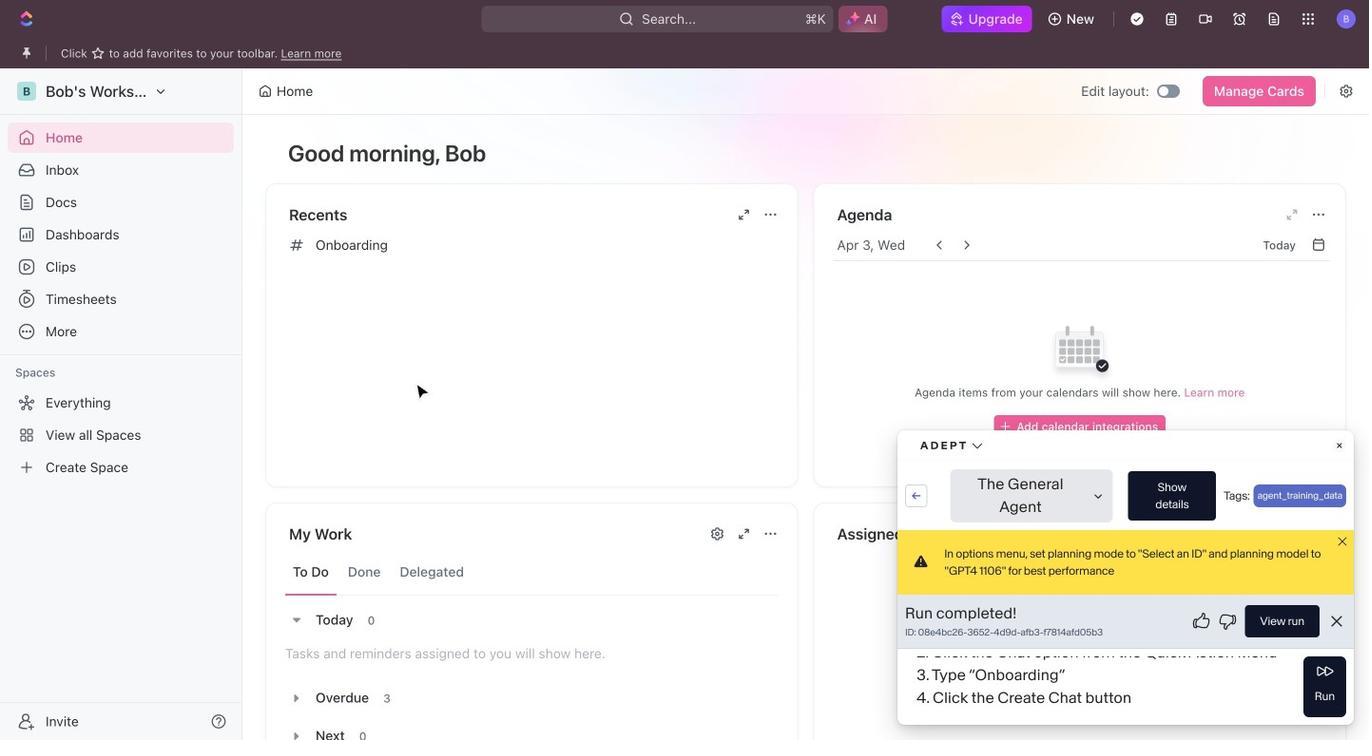 Task type: describe. For each thing, give the bounding box(es) containing it.
bob's workspace, , element
[[17, 82, 36, 101]]

tree inside sidebar 'navigation'
[[8, 388, 234, 483]]



Task type: locate. For each thing, give the bounding box(es) containing it.
tree
[[8, 388, 234, 483]]

tab list
[[285, 550, 779, 596]]

sidebar navigation
[[0, 68, 246, 741]]



Task type: vqa. For each thing, say whether or not it's contained in the screenshot.
the Bob's Workspace, , element
yes



